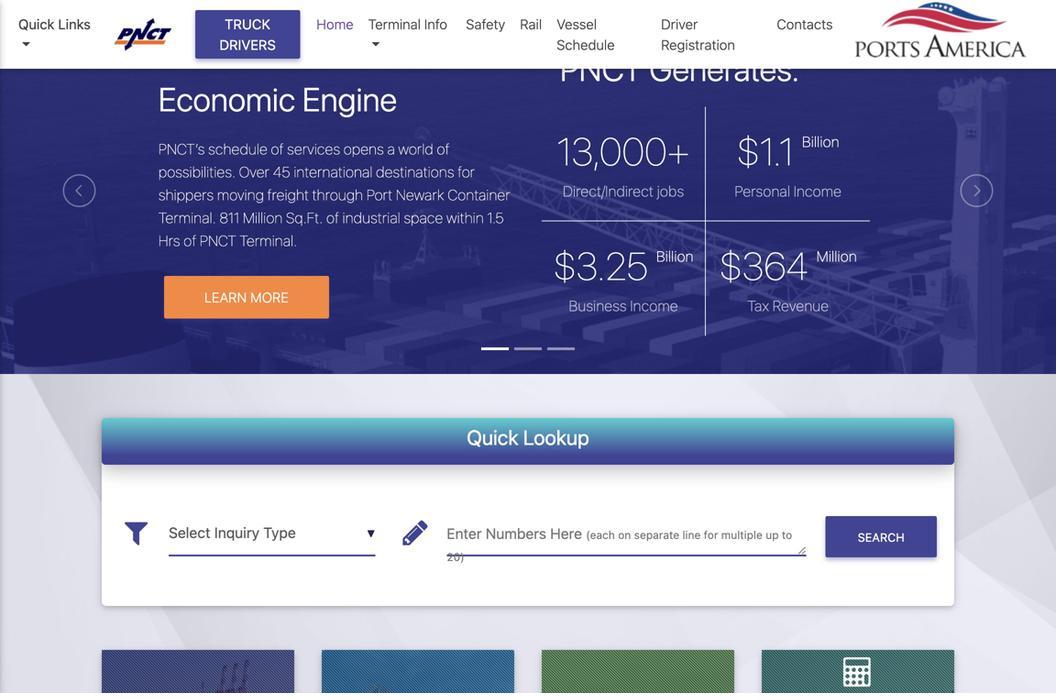 Task type: vqa. For each thing, say whether or not it's contained in the screenshot.
Quick Links
yes



Task type: locate. For each thing, give the bounding box(es) containing it.
billion for $1.1
[[775, 133, 813, 150]]

$364 million
[[693, 243, 830, 288]]

income for $1.1
[[767, 182, 815, 200]]

on
[[618, 528, 631, 541]]

container
[[421, 186, 483, 203]]

services
[[260, 140, 313, 158]]

billion down jobs
[[630, 248, 667, 265]]

income down '$1.1 billion'
[[767, 182, 815, 200]]

industrial
[[316, 209, 373, 226]]

0 horizontal spatial income
[[603, 297, 651, 315]]

0 vertical spatial pnct
[[533, 49, 615, 88]]

safety link
[[459, 6, 513, 42]]

income down the $3.25 billion
[[603, 297, 651, 315]]

income
[[767, 182, 815, 200], [603, 297, 651, 315]]

truck
[[225, 16, 270, 32]]

1 vertical spatial for
[[704, 528, 718, 541]]

13,000+ direct/indirect jobs
[[530, 128, 663, 200]]

0 vertical spatial for
[[431, 163, 448, 180]]

revenue
[[746, 297, 802, 315]]

811
[[193, 209, 213, 226]]

terminal
[[368, 16, 421, 32]]

contacts
[[777, 16, 833, 32]]

0 horizontal spatial quick
[[18, 16, 54, 32]]

0 vertical spatial billion
[[775, 133, 813, 150]]

0 horizontal spatial million
[[216, 209, 256, 226]]

direct/indirect
[[536, 182, 627, 200]]

terminal info
[[368, 16, 448, 32]]

of right hrs
[[157, 232, 169, 249]]

0 horizontal spatial billion
[[630, 248, 667, 265]]

space
[[377, 209, 416, 226]]

for right the line
[[704, 528, 718, 541]]

terminal. down shippers
[[131, 209, 189, 226]]

port
[[340, 186, 366, 203]]

1 vertical spatial terminal.
[[213, 232, 270, 249]]

destinations
[[349, 163, 427, 180]]

None text field
[[169, 511, 375, 556]]

for up container
[[431, 163, 448, 180]]

enter
[[447, 525, 482, 542]]

pnct's
[[131, 140, 178, 158]]

million down moving
[[216, 209, 256, 226]]

truck drivers
[[219, 16, 276, 53]]

0 horizontal spatial pnct
[[173, 232, 209, 249]]

$3.25
[[526, 243, 621, 288]]

home link
[[309, 6, 361, 42]]

of up 45
[[244, 140, 257, 158]]

billion inside '$1.1 billion'
[[775, 133, 813, 150]]

quick left the lookup
[[467, 426, 519, 449]]

quick for quick lookup
[[467, 426, 519, 449]]

terminal.
[[131, 209, 189, 226], [213, 232, 270, 249]]

1 vertical spatial million
[[790, 248, 830, 265]]

numbers
[[486, 525, 547, 542]]

for inside pnct's schedule of services opens a world of possibilities.                                 over 45 international destinations for shippers moving freight through port newark container terminal.                                 811 million sq.ft. of industrial space within 1.5 hrs of pnct terminal.
[[431, 163, 448, 180]]

1 horizontal spatial million
[[790, 248, 830, 265]]

1 vertical spatial billion
[[630, 248, 667, 265]]

▼
[[367, 527, 375, 540]]

of right world
[[410, 140, 423, 158]]

billion right $1.1
[[775, 133, 813, 150]]

$1.1
[[710, 128, 767, 174]]

1 vertical spatial quick
[[467, 426, 519, 449]]

truck drivers link
[[195, 10, 300, 59]]

pnct down vessel
[[533, 49, 615, 88]]

terminal info link
[[361, 6, 459, 62]]

of
[[244, 140, 257, 158], [410, 140, 423, 158], [299, 209, 312, 226], [157, 232, 169, 249]]

links
[[58, 16, 91, 32]]

quick left links
[[18, 16, 54, 32]]

line
[[683, 528, 701, 541]]

pnct inside pnct's schedule of services opens a world of possibilities.                                 over 45 international destinations for shippers moving freight through port newark container terminal.                                 811 million sq.ft. of industrial space within 1.5 hrs of pnct terminal.
[[173, 232, 209, 249]]

terminal. down sq.ft.
[[213, 232, 270, 249]]

engine
[[275, 79, 370, 118]]

1 vertical spatial income
[[603, 297, 651, 315]]

of down through
[[299, 209, 312, 226]]

0 horizontal spatial terminal.
[[131, 209, 189, 226]]

0 vertical spatial million
[[216, 209, 256, 226]]

pnct
[[533, 49, 615, 88], [173, 232, 209, 249]]

newark
[[369, 186, 417, 203]]

pnct ready for future image
[[1029, 7, 1056, 477]]

pnct generates:
[[533, 49, 772, 88]]

billion
[[775, 133, 813, 150], [630, 248, 667, 265]]

quick links link
[[18, 14, 97, 55]]

generates:
[[623, 49, 772, 88]]

jobs
[[630, 182, 657, 200]]

to
[[782, 528, 793, 541]]

13,000+
[[530, 128, 663, 174]]

search
[[858, 531, 905, 544]]

0 horizontal spatial for
[[431, 163, 448, 180]]

billion inside the $3.25 billion
[[630, 248, 667, 265]]

1 vertical spatial pnct
[[173, 232, 209, 249]]

through
[[285, 186, 336, 203]]

0 vertical spatial quick
[[18, 16, 54, 32]]

safety
[[466, 16, 505, 32]]

million up revenue
[[790, 248, 830, 265]]

learn more button
[[137, 276, 302, 318]]

0 vertical spatial income
[[767, 182, 815, 200]]

schedule
[[181, 140, 241, 158]]

1 horizontal spatial billion
[[775, 133, 813, 150]]

million
[[216, 209, 256, 226], [790, 248, 830, 265]]

over
[[212, 163, 243, 180]]

pnct down the 811
[[173, 232, 209, 249]]

possibilities.
[[131, 163, 209, 180]]

business income
[[542, 297, 651, 315]]

1 horizontal spatial for
[[704, 528, 718, 541]]

for
[[431, 163, 448, 180], [704, 528, 718, 541]]

0 vertical spatial terminal.
[[131, 209, 189, 226]]

1 horizontal spatial quick
[[467, 426, 519, 449]]

drivers
[[219, 37, 276, 53]]

None text field
[[447, 511, 806, 556]]

million inside $364 million
[[790, 248, 830, 265]]

alert
[[0, 0, 1056, 7]]

1 horizontal spatial income
[[767, 182, 815, 200]]

quick
[[18, 16, 54, 32], [467, 426, 519, 449]]



Task type: describe. For each thing, give the bounding box(es) containing it.
freight
[[240, 186, 282, 203]]

business
[[542, 297, 600, 315]]

(each
[[586, 528, 615, 541]]

home
[[317, 16, 354, 32]]

quick links
[[18, 16, 91, 32]]

vessel schedule
[[557, 16, 615, 53]]

$364
[[693, 243, 782, 288]]

shippers
[[131, 186, 187, 203]]

multiple
[[722, 528, 763, 541]]

rail
[[520, 16, 542, 32]]

$3.25 billion
[[526, 243, 667, 288]]

opens
[[317, 140, 357, 158]]

vessel
[[557, 16, 597, 32]]

million inside pnct's schedule of services opens a world of possibilities.                                 over 45 international destinations for shippers moving freight through port newark container terminal.                                 811 million sq.ft. of industrial space within 1.5 hrs of pnct terminal.
[[216, 209, 256, 226]]

separate
[[634, 528, 680, 541]]

for inside "(each on separate line for multiple up to 20)"
[[704, 528, 718, 541]]

more
[[223, 289, 262, 305]]

tax
[[721, 297, 742, 315]]

economic
[[131, 79, 268, 118]]

billion for $3.25
[[630, 248, 667, 265]]

personal income
[[708, 182, 815, 200]]

(each on separate line for multiple up to 20)
[[447, 528, 793, 563]]

a
[[360, 140, 368, 158]]

1.5
[[460, 209, 477, 226]]

search button
[[826, 516, 937, 558]]

driver registration
[[661, 16, 735, 53]]

driver registration link
[[654, 6, 770, 62]]

within
[[420, 209, 457, 226]]

1 horizontal spatial pnct
[[533, 49, 615, 88]]

lookup
[[523, 426, 589, 449]]

economic engine
[[131, 79, 370, 118]]

45
[[246, 163, 263, 180]]

vessel schedule link
[[549, 6, 654, 62]]

info
[[424, 16, 448, 32]]

income for $3.25
[[603, 297, 651, 315]]

$1.1 billion
[[710, 128, 813, 174]]

sq.ft.
[[259, 209, 296, 226]]

registration
[[661, 37, 735, 53]]

international
[[267, 163, 346, 180]]

1 horizontal spatial terminal.
[[213, 232, 270, 249]]

schedule
[[557, 37, 615, 53]]

enter numbers here
[[447, 525, 586, 542]]

up
[[766, 528, 779, 541]]

quick lookup
[[467, 426, 589, 449]]

rail link
[[513, 6, 549, 42]]

tax revenue
[[721, 297, 802, 315]]

learn more
[[177, 289, 262, 305]]

20)
[[447, 550, 465, 563]]

personal
[[708, 182, 763, 200]]

here
[[550, 525, 582, 542]]

hrs
[[131, 232, 153, 249]]

world
[[371, 140, 407, 158]]

learn
[[177, 289, 220, 305]]

quick for quick links
[[18, 16, 54, 32]]

contacts link
[[770, 6, 840, 42]]

driver
[[661, 16, 698, 32]]

moving
[[190, 186, 237, 203]]

pnct's schedule of services opens a world of possibilities.                                 over 45 international destinations for shippers moving freight through port newark container terminal.                                 811 million sq.ft. of industrial space within 1.5 hrs of pnct terminal.
[[131, 140, 483, 249]]



